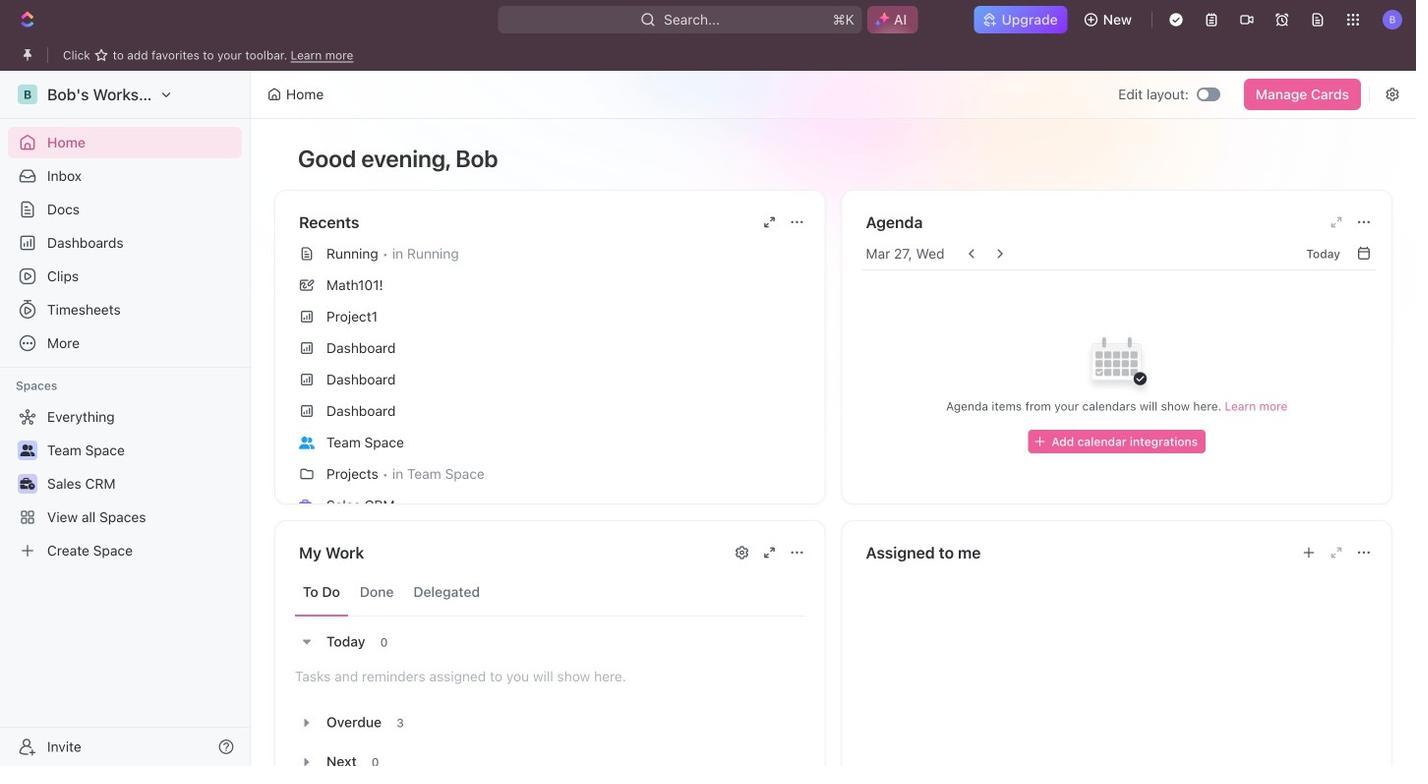 Task type: vqa. For each thing, say whether or not it's contained in the screenshot.
tree
yes



Task type: describe. For each thing, give the bounding box(es) containing it.
user group image
[[299, 437, 315, 449]]

tree inside sidebar navigation
[[8, 401, 242, 567]]

bob's workspace, , element
[[18, 85, 37, 104]]

user group image
[[20, 445, 35, 456]]



Task type: locate. For each thing, give the bounding box(es) containing it.
1 horizontal spatial business time image
[[299, 499, 315, 512]]

0 horizontal spatial business time image
[[20, 478, 35, 490]]

business time image down user group image
[[20, 478, 35, 490]]

tree
[[8, 401, 242, 567]]

tab list
[[295, 569, 805, 617]]

0 vertical spatial business time image
[[20, 478, 35, 490]]

1 vertical spatial business time image
[[299, 499, 315, 512]]

business time image down user group icon
[[299, 499, 315, 512]]

business time image
[[20, 478, 35, 490], [299, 499, 315, 512]]

sidebar navigation
[[0, 71, 255, 766]]



